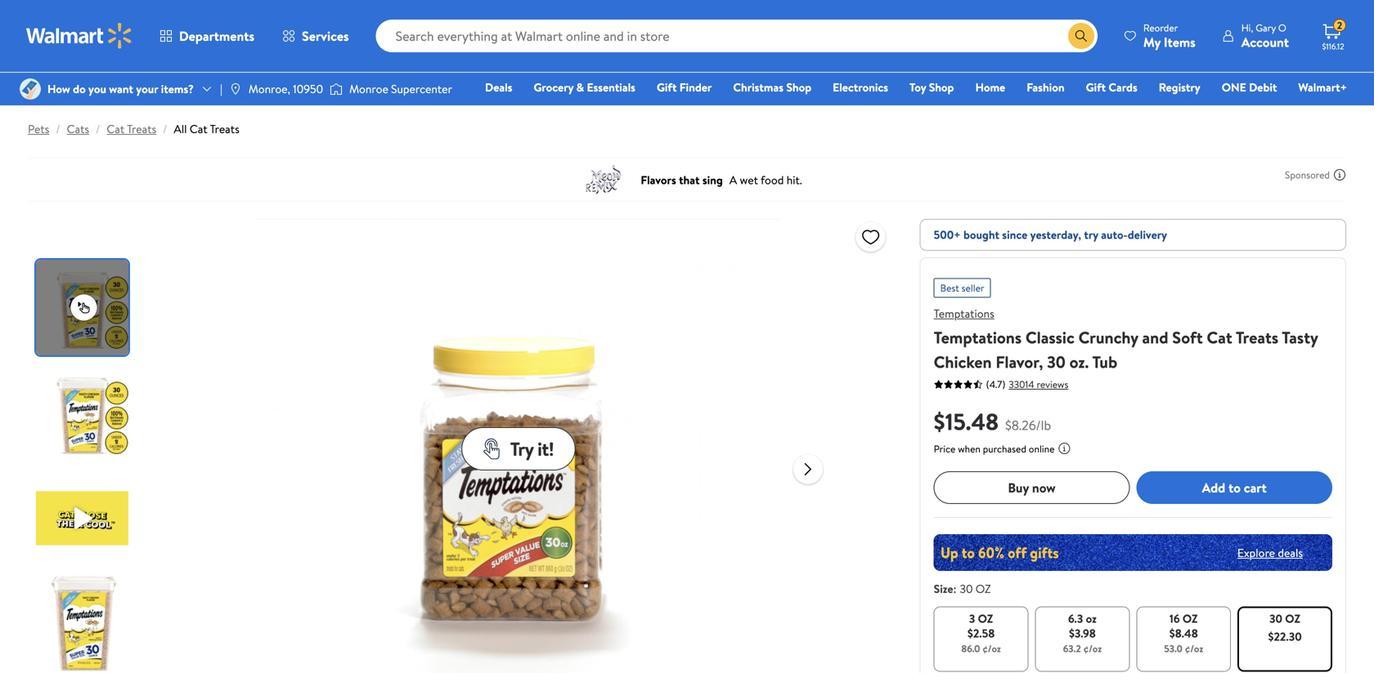 Task type: locate. For each thing, give the bounding box(es) containing it.
cats
[[67, 121, 89, 137]]

63.2
[[1063, 642, 1081, 656]]

¢/oz inside 6.3 oz $3.98 63.2 ¢/oz
[[1083, 642, 1102, 656]]

you
[[88, 81, 106, 97]]

0 horizontal spatial shop
[[786, 79, 811, 95]]

auto-
[[1101, 227, 1128, 243]]

temptations down the best seller
[[934, 306, 994, 322]]

$116.12
[[1322, 41, 1344, 52]]

monroe, 10950
[[249, 81, 323, 97]]

cards
[[1109, 79, 1138, 95]]

shop right toy
[[929, 79, 954, 95]]

one
[[1222, 79, 1246, 95]]

 image right 10950
[[330, 81, 343, 97]]

¢/oz down $3.98
[[1083, 642, 1102, 656]]

my
[[1143, 33, 1161, 51]]

0 vertical spatial temptations
[[934, 306, 994, 322]]

$15.48 $8.26/lb
[[934, 406, 1051, 438]]

2 horizontal spatial ¢/oz
[[1185, 642, 1203, 656]]

/ left all on the top left of page
[[163, 121, 167, 137]]

reorder my items
[[1143, 21, 1196, 51]]

0 horizontal spatial treats
[[127, 121, 156, 137]]

treats
[[127, 121, 156, 137], [210, 121, 239, 137], [1236, 326, 1278, 349]]

30
[[1047, 351, 1066, 374], [960, 582, 973, 597], [1270, 611, 1282, 627]]

¢/oz down "$8.48"
[[1185, 642, 1203, 656]]

shop
[[786, 79, 811, 95], [929, 79, 954, 95]]

1 ¢/oz from the left
[[983, 642, 1001, 656]]

walmart image
[[26, 23, 133, 49]]

 image left how on the left top of page
[[20, 79, 41, 100]]

oz up $22.30 at the right bottom of the page
[[1285, 611, 1300, 627]]

gift for gift finder
[[657, 79, 677, 95]]

tasty
[[1282, 326, 1318, 349]]

treats left all on the top left of page
[[127, 121, 156, 137]]

/
[[56, 121, 60, 137], [96, 121, 100, 137], [163, 121, 167, 137]]

purchased
[[983, 442, 1026, 456]]

registry link
[[1151, 79, 1208, 96]]

hi,
[[1241, 21, 1253, 35]]

pets / cats / cat treats / all cat treats
[[28, 121, 239, 137]]

toy
[[910, 79, 926, 95]]

essentials
[[587, 79, 635, 95]]

¢/oz inside 16 oz $8.48 53.0 ¢/oz
[[1185, 642, 1203, 656]]

1 horizontal spatial  image
[[330, 81, 343, 97]]

debit
[[1249, 79, 1277, 95]]

1 horizontal spatial 30
[[1047, 351, 1066, 374]]

2 shop from the left
[[929, 79, 954, 95]]

best
[[940, 281, 959, 295]]

oz inside 16 oz $8.48 53.0 ¢/oz
[[1183, 611, 1198, 627]]

deals
[[1278, 545, 1303, 561]]

oz right the 3
[[978, 611, 993, 627]]

add to cart
[[1202, 479, 1267, 497]]

¢/oz for $3.98
[[1083, 642, 1102, 656]]

walmart+ link
[[1291, 79, 1354, 96]]

1 horizontal spatial shop
[[929, 79, 954, 95]]

(4.7) 33014 reviews
[[986, 378, 1068, 392]]

86.0
[[961, 642, 980, 656]]

33014 reviews link
[[1005, 378, 1068, 392]]

explore deals
[[1237, 545, 1303, 561]]

soft
[[1172, 326, 1203, 349]]

6.3 oz $3.98 63.2 ¢/oz
[[1063, 611, 1102, 656]]

classic
[[1026, 326, 1075, 349]]

0 horizontal spatial 30
[[960, 582, 973, 597]]

1 shop from the left
[[786, 79, 811, 95]]

Walmart Site-Wide search field
[[376, 20, 1098, 52]]

shop for christmas shop
[[786, 79, 811, 95]]

grocery
[[534, 79, 574, 95]]

cat right all on the top left of page
[[190, 121, 208, 137]]

2 horizontal spatial cat
[[1207, 326, 1232, 349]]

1 horizontal spatial /
[[96, 121, 100, 137]]

toy shop
[[910, 79, 954, 95]]

deals
[[485, 79, 512, 95]]

1 horizontal spatial ¢/oz
[[1083, 642, 1102, 656]]

$15.48
[[934, 406, 999, 438]]

gift cards
[[1086, 79, 1138, 95]]

2 gift from the left
[[1086, 79, 1106, 95]]

oz right 16
[[1183, 611, 1198, 627]]

¢/oz down $2.58
[[983, 642, 1001, 656]]

33014
[[1009, 378, 1034, 392]]

¢/oz inside the 3 oz $2.58 86.0 ¢/oz
[[983, 642, 1001, 656]]

2 horizontal spatial /
[[163, 121, 167, 137]]

cat right cats link on the left
[[107, 121, 124, 137]]

3 ¢/oz from the left
[[1185, 642, 1203, 656]]

(4.7)
[[986, 378, 1005, 392]]

$3.98
[[1069, 626, 1096, 642]]

toy shop link
[[902, 79, 961, 96]]

cats link
[[67, 121, 89, 137]]

30 right :
[[960, 582, 973, 597]]

tub
[[1092, 351, 1117, 374]]

30 up reviews
[[1047, 351, 1066, 374]]

2 horizontal spatial treats
[[1236, 326, 1278, 349]]

shop right christmas
[[786, 79, 811, 95]]

how do you want your items?
[[47, 81, 194, 97]]

monroe supercenter
[[349, 81, 452, 97]]

gift left the finder
[[657, 79, 677, 95]]

1 horizontal spatial gift
[[1086, 79, 1106, 95]]

0 horizontal spatial  image
[[20, 79, 41, 100]]

1 gift from the left
[[657, 79, 677, 95]]

fashion
[[1027, 79, 1065, 95]]

 image
[[20, 79, 41, 100], [330, 81, 343, 97]]

temptations
[[934, 306, 994, 322], [934, 326, 1022, 349]]

/ right cats
[[96, 121, 100, 137]]

finder
[[679, 79, 712, 95]]

gift left cards
[[1086, 79, 1106, 95]]

grocery & essentials
[[534, 79, 635, 95]]

1 vertical spatial temptations
[[934, 326, 1022, 349]]

oz
[[1086, 611, 1097, 627]]

reorder
[[1143, 21, 1178, 35]]

2
[[1337, 19, 1342, 32]]

gift finder
[[657, 79, 712, 95]]

gift inside "link"
[[1086, 79, 1106, 95]]

treats left tasty
[[1236, 326, 1278, 349]]

christmas
[[733, 79, 784, 95]]

 image for monroe supercenter
[[330, 81, 343, 97]]

oz for 3 oz $2.58 86.0 ¢/oz
[[978, 611, 993, 627]]

2 horizontal spatial 30
[[1270, 611, 1282, 627]]

/ right pets link
[[56, 121, 60, 137]]

gift
[[657, 79, 677, 95], [1086, 79, 1106, 95]]

shop for toy shop
[[929, 79, 954, 95]]

temptations link
[[934, 306, 994, 322]]

chicken
[[934, 351, 992, 374]]

bought
[[963, 227, 999, 243]]

search icon image
[[1075, 29, 1088, 43]]

price
[[934, 442, 956, 456]]

0 horizontal spatial ¢/oz
[[983, 642, 1001, 656]]

2 vertical spatial 30
[[1270, 611, 1282, 627]]

home link
[[968, 79, 1013, 96]]

0 horizontal spatial gift
[[657, 79, 677, 95]]

oz for 16 oz $8.48 53.0 ¢/oz
[[1183, 611, 1198, 627]]

30 inside 30 oz $22.30
[[1270, 611, 1282, 627]]

oz inside the 3 oz $2.58 86.0 ¢/oz
[[978, 611, 993, 627]]

2 ¢/oz from the left
[[1083, 642, 1102, 656]]

1 horizontal spatial treats
[[210, 121, 239, 137]]

temptations classic crunchy and soft cat treats tasty chicken flavor, 30 oz. tub - image 1 of 19 image
[[36, 260, 132, 356]]

temptations down temptations link
[[934, 326, 1022, 349]]

one debit link
[[1214, 79, 1284, 96]]

1 temptations from the top
[[934, 306, 994, 322]]

treats down |
[[210, 121, 239, 137]]

$8.26/lb
[[1005, 417, 1051, 435]]

53.0
[[1164, 642, 1183, 656]]

now
[[1032, 479, 1056, 497]]

 image
[[229, 83, 242, 96]]

temptations classic crunchy and soft cat treats tasty chicken flavor, 30 oz. tub - image 4 of 19 image
[[36, 577, 132, 672]]

oz inside 30 oz $22.30
[[1285, 611, 1300, 627]]

0 horizontal spatial /
[[56, 121, 60, 137]]

oz
[[976, 582, 991, 597], [978, 611, 993, 627], [1183, 611, 1198, 627], [1285, 611, 1300, 627]]

0 vertical spatial 30
[[1047, 351, 1066, 374]]

hi, gary o account
[[1241, 21, 1289, 51]]

buy now
[[1008, 479, 1056, 497]]

1 horizontal spatial cat
[[190, 121, 208, 137]]

cat right soft
[[1207, 326, 1232, 349]]

since
[[1002, 227, 1028, 243]]

0 horizontal spatial cat
[[107, 121, 124, 137]]

30 up $22.30 at the right bottom of the page
[[1270, 611, 1282, 627]]

electronics link
[[825, 79, 896, 96]]



Task type: describe. For each thing, give the bounding box(es) containing it.
add
[[1202, 479, 1225, 497]]

3 oz $2.58 86.0 ¢/oz
[[961, 611, 1001, 656]]

cat inside temptations temptations classic crunchy and soft cat treats tasty chicken flavor, 30 oz. tub
[[1207, 326, 1232, 349]]

oz.
[[1070, 351, 1089, 374]]

30 inside temptations temptations classic crunchy and soft cat treats tasty chicken flavor, 30 oz. tub
[[1047, 351, 1066, 374]]

3 / from the left
[[163, 121, 167, 137]]

electronics
[[833, 79, 888, 95]]

size : 30 oz
[[934, 582, 991, 597]]

legal information image
[[1058, 442, 1071, 456]]

walmart+
[[1298, 79, 1347, 95]]

$22.30
[[1268, 629, 1302, 645]]

add to favorites list, temptations classic crunchy and soft cat treats tasty chicken flavor, 30 oz. tub image
[[861, 227, 881, 247]]

sponsored
[[1285, 168, 1330, 182]]

departments button
[[146, 16, 268, 56]]

next media item image
[[798, 460, 818, 480]]

flavor,
[[996, 351, 1043, 374]]

eko icon image
[[77, 301, 90, 314]]

pets
[[28, 121, 49, 137]]

online
[[1029, 442, 1055, 456]]

oz for 30 oz $22.30
[[1285, 611, 1300, 627]]

buy now button
[[934, 472, 1130, 505]]

supercenter
[[391, 81, 452, 97]]

christmas shop
[[733, 79, 811, 95]]

services
[[302, 27, 349, 45]]

&
[[576, 79, 584, 95]]

500+ bought since yesterday, try auto-delivery
[[934, 227, 1167, 243]]

1 vertical spatial 30
[[960, 582, 973, 597]]

¢/oz for $2.58
[[983, 642, 1001, 656]]

gary
[[1256, 21, 1276, 35]]

monroe
[[349, 81, 388, 97]]

gift cards link
[[1079, 79, 1145, 96]]

size
[[934, 582, 953, 597]]

 image for how do you want your items?
[[20, 79, 41, 100]]

explore
[[1237, 545, 1275, 561]]

o
[[1278, 21, 1286, 35]]

want
[[109, 81, 133, 97]]

2 / from the left
[[96, 121, 100, 137]]

$2.58
[[968, 626, 995, 642]]

add to cart button
[[1136, 472, 1332, 505]]

30 oz $22.30
[[1268, 611, 1302, 645]]

home
[[975, 79, 1005, 95]]

items?
[[161, 81, 194, 97]]

ad disclaimer and feedback image
[[1333, 168, 1346, 182]]

size list
[[931, 604, 1336, 674]]

fashion link
[[1019, 79, 1072, 96]]

cat treats link
[[107, 121, 156, 137]]

when
[[958, 442, 981, 456]]

gift for gift cards
[[1086, 79, 1106, 95]]

delivery
[[1128, 227, 1167, 243]]

500+
[[934, 227, 961, 243]]

items
[[1164, 33, 1196, 51]]

to
[[1229, 479, 1241, 497]]

services button
[[268, 16, 363, 56]]

temptations classic crunchy and soft cat treats tasty chicken flavor, 30 oz. tub - image 2 of 19 image
[[36, 366, 132, 461]]

16
[[1170, 611, 1180, 627]]

monroe,
[[249, 81, 290, 97]]

1 / from the left
[[56, 121, 60, 137]]

yesterday,
[[1030, 227, 1081, 243]]

explore deals link
[[1231, 539, 1310, 568]]

cart
[[1244, 479, 1267, 497]]

temptations classic crunchy and soft cat treats tasty chicken flavor, 30 oz. tub - image 3 of 19 image
[[36, 471, 132, 567]]

2 temptations from the top
[[934, 326, 1022, 349]]

6.3
[[1068, 611, 1083, 627]]

all cat treats link
[[174, 121, 239, 137]]

gift finder link
[[649, 79, 719, 96]]

Search search field
[[376, 20, 1098, 52]]

¢/oz for $8.48
[[1185, 642, 1203, 656]]

$8.48
[[1169, 626, 1198, 642]]

oz right :
[[976, 582, 991, 597]]

10950
[[293, 81, 323, 97]]

reviews
[[1037, 378, 1068, 392]]

do
[[73, 81, 86, 97]]

one debit
[[1222, 79, 1277, 95]]

seller
[[962, 281, 984, 295]]

pets link
[[28, 121, 49, 137]]

deals link
[[478, 79, 520, 96]]

up to sixty percent off deals. shop now. image
[[934, 535, 1332, 572]]

temptations temptations classic crunchy and soft cat treats tasty chicken flavor, 30 oz. tub
[[934, 306, 1318, 374]]

crunchy
[[1079, 326, 1138, 349]]

16 oz $8.48 53.0 ¢/oz
[[1164, 611, 1203, 656]]

all
[[174, 121, 187, 137]]

and
[[1142, 326, 1168, 349]]

treats inside temptations temptations classic crunchy and soft cat treats tasty chicken flavor, 30 oz. tub
[[1236, 326, 1278, 349]]

christmas shop link
[[726, 79, 819, 96]]



Task type: vqa. For each thing, say whether or not it's contained in the screenshot.
$1.00 (9.5 ¢/oz)
no



